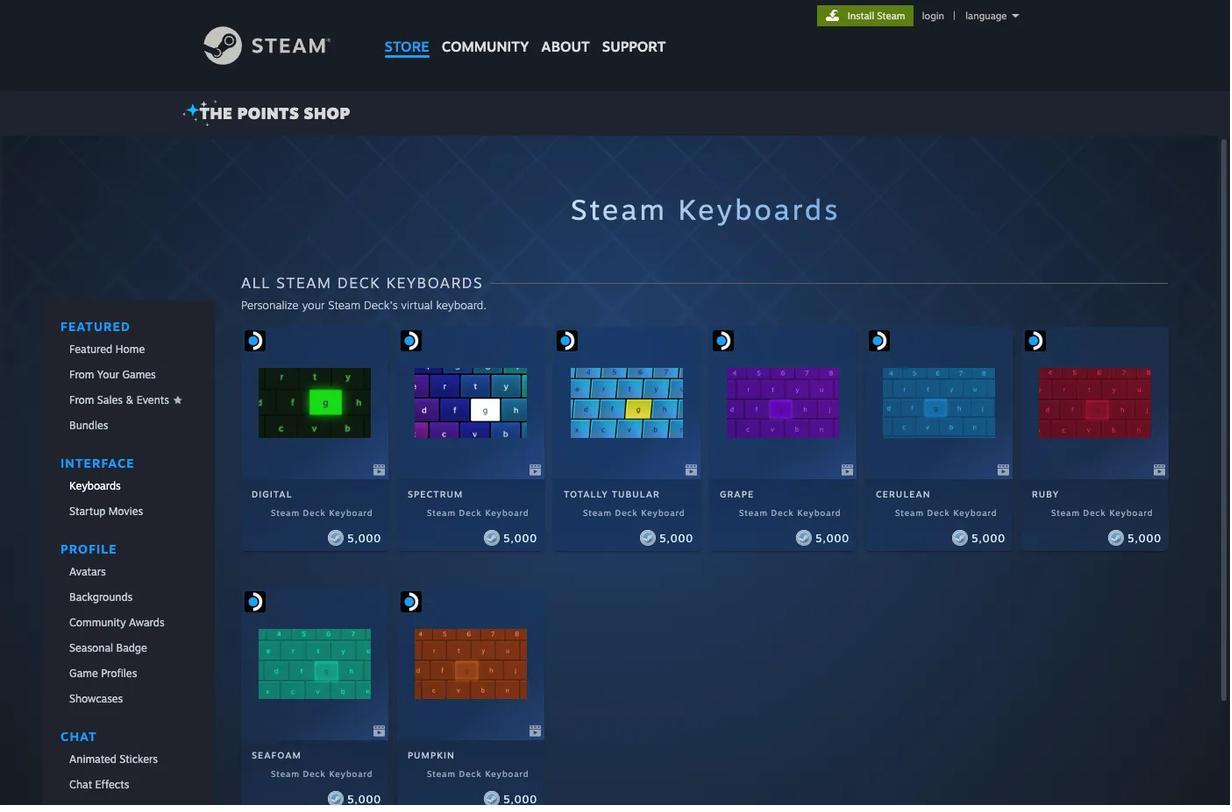 Task type: vqa. For each thing, say whether or not it's contained in the screenshot.
-42% on the left of the page
no



Task type: locate. For each thing, give the bounding box(es) containing it.
steam deck image for cerulean
[[869, 331, 890, 352]]

avatars
[[69, 566, 106, 579]]

your
[[302, 298, 325, 312]]

keyboard for digital
[[329, 508, 373, 518]]

steam deck keyboard down the digital
[[271, 508, 373, 518]]

steam deck image
[[401, 331, 422, 352], [557, 331, 578, 352], [869, 331, 890, 352], [1025, 331, 1046, 352], [401, 592, 422, 613]]

1 vertical spatial keyboards
[[386, 274, 483, 292]]

animated
[[69, 753, 117, 766]]

deck for seafoam
[[303, 769, 326, 780]]

chat effects link
[[43, 773, 215, 797]]

steam deck image
[[245, 331, 266, 352], [713, 331, 734, 352], [245, 592, 266, 613]]

keyboard
[[329, 508, 373, 518], [485, 508, 529, 518], [641, 508, 685, 518], [797, 508, 841, 518], [954, 508, 997, 518], [1110, 508, 1154, 518], [329, 769, 373, 780], [485, 769, 529, 780]]

cerulean
[[876, 489, 931, 499]]

showcases
[[69, 693, 123, 706]]

deck's
[[364, 298, 398, 312]]

backgrounds link
[[43, 586, 215, 609]]

the
[[199, 103, 233, 123]]

chat effects
[[69, 779, 129, 792]]

the points shop link
[[182, 100, 357, 127]]

1 horizontal spatial keyboards
[[386, 274, 483, 292]]

startup movies
[[69, 505, 143, 518]]

ruby
[[1032, 489, 1060, 499]]

3 5,000 from the left
[[659, 532, 694, 545]]

keyboards link
[[43, 474, 215, 498]]

2 vertical spatial keyboards
[[69, 480, 121, 493]]

steam deck keyboard for cerulean
[[895, 508, 997, 518]]

game profiles link
[[43, 662, 215, 686]]

steam deck keyboard down cerulean
[[895, 508, 997, 518]]

keyboard.
[[436, 298, 487, 312]]

steam keyboards
[[571, 192, 841, 227]]

keyboard for cerulean
[[954, 508, 997, 518]]

steam deck keyboard down tubular
[[583, 508, 685, 518]]

steam
[[877, 10, 905, 22], [571, 192, 667, 227], [277, 274, 332, 292], [328, 298, 361, 312], [271, 508, 300, 518], [427, 508, 456, 518], [583, 508, 612, 518], [739, 508, 768, 518], [895, 508, 924, 518], [1051, 508, 1080, 518], [271, 769, 300, 780], [427, 769, 456, 780]]

seasonal
[[69, 642, 113, 655]]

1 from from the top
[[69, 368, 94, 381]]

animated stickers
[[69, 753, 158, 766]]

2 5,000 from the left
[[503, 532, 537, 545]]

animated stickers link
[[43, 748, 215, 772]]

0 vertical spatial from
[[69, 368, 94, 381]]

steam deck keyboard down "pumpkin"
[[427, 769, 529, 780]]

4 5,000 from the left
[[815, 532, 850, 545]]

from inside from your games link
[[69, 368, 94, 381]]

install steam link
[[817, 5, 913, 26]]

steam deck keyboard for totally tubular
[[583, 508, 685, 518]]

avatars link
[[43, 560, 215, 584]]

steam deck keyboard down ruby
[[1051, 508, 1154, 518]]

5,000 for digital
[[347, 532, 381, 545]]

points
[[237, 103, 299, 123]]

deck for totally tubular
[[615, 508, 638, 518]]

steam deck keyboard for grape
[[739, 508, 841, 518]]

from left your
[[69, 368, 94, 381]]

badge
[[116, 642, 147, 655]]

2 from from the top
[[69, 394, 94, 407]]

seafoam
[[252, 750, 302, 761]]

featured home link
[[43, 338, 215, 361]]

keyboard for seafoam
[[329, 769, 373, 780]]

steam deck keyboard for seafoam
[[271, 769, 373, 780]]

awards
[[129, 616, 165, 630]]

steam deck keyboard for ruby
[[1051, 508, 1154, 518]]

steam deck keyboard
[[271, 508, 373, 518], [427, 508, 529, 518], [583, 508, 685, 518], [739, 508, 841, 518], [895, 508, 997, 518], [1051, 508, 1154, 518], [271, 769, 373, 780], [427, 769, 529, 780]]

from inside from sales & events link
[[69, 394, 94, 407]]

keyboard for totally tubular
[[641, 508, 685, 518]]

deck for spectrum
[[459, 508, 482, 518]]

steam deck image for seafoam
[[245, 592, 266, 613]]

6 5,000 from the left
[[1128, 532, 1162, 545]]

1 vertical spatial from
[[69, 394, 94, 407]]

chat
[[69, 779, 92, 792]]

deck for ruby
[[1083, 508, 1106, 518]]

featured home
[[69, 343, 145, 356]]

about link
[[535, 0, 596, 60]]

spectrum
[[408, 489, 463, 499]]

steam deck keyboard down spectrum
[[427, 508, 529, 518]]

about
[[541, 38, 590, 55]]

grape
[[720, 489, 754, 499]]

from for from your games
[[69, 368, 94, 381]]

2 horizontal spatial keyboards
[[678, 192, 841, 227]]

from up bundles
[[69, 394, 94, 407]]

all
[[241, 274, 271, 292]]

totally tubular
[[564, 489, 660, 499]]

1 5,000 from the left
[[347, 532, 381, 545]]

keyboards inside all steam deck keyboards personalize your steam deck's virtual keyboard.
[[386, 274, 483, 292]]

5 5,000 from the left
[[972, 532, 1006, 545]]

keyboard for pumpkin
[[485, 769, 529, 780]]

keyboards
[[678, 192, 841, 227], [386, 274, 483, 292], [69, 480, 121, 493]]

steam deck image for digital
[[245, 331, 266, 352]]

steam inside install steam link
[[877, 10, 905, 22]]

5,000
[[347, 532, 381, 545], [503, 532, 537, 545], [659, 532, 694, 545], [815, 532, 850, 545], [972, 532, 1006, 545], [1128, 532, 1162, 545]]

login | language
[[922, 10, 1007, 22]]

deck inside all steam deck keyboards personalize your steam deck's virtual keyboard.
[[338, 274, 381, 292]]

0 horizontal spatial keyboards
[[69, 480, 121, 493]]

seasonal badge
[[69, 642, 147, 655]]

deck
[[338, 274, 381, 292], [303, 508, 326, 518], [459, 508, 482, 518], [615, 508, 638, 518], [771, 508, 794, 518], [927, 508, 950, 518], [1083, 508, 1106, 518], [303, 769, 326, 780], [459, 769, 482, 780]]

your
[[97, 368, 119, 381]]

games
[[122, 368, 156, 381]]

keyboard for ruby
[[1110, 508, 1154, 518]]

steam deck keyboard down seafoam
[[271, 769, 373, 780]]

from sales & events
[[69, 394, 169, 407]]

virtual
[[401, 298, 433, 312]]

steam deck keyboard for spectrum
[[427, 508, 529, 518]]

personalize
[[241, 298, 299, 312]]

from
[[69, 368, 94, 381], [69, 394, 94, 407]]

steam deck keyboard down grape
[[739, 508, 841, 518]]

startup
[[69, 505, 105, 518]]

from for from sales & events
[[69, 394, 94, 407]]



Task type: describe. For each thing, give the bounding box(es) containing it.
totally
[[564, 489, 608, 499]]

showcases link
[[43, 687, 215, 711]]

steam deck image for spectrum
[[401, 331, 422, 352]]

profiles
[[101, 667, 137, 680]]

&
[[126, 394, 134, 407]]

5,000 for totally tubular
[[659, 532, 694, 545]]

tubular
[[612, 489, 660, 499]]

deck for grape
[[771, 508, 794, 518]]

community awards
[[69, 616, 165, 630]]

digital
[[252, 489, 292, 499]]

5,000 for grape
[[815, 532, 850, 545]]

events
[[137, 394, 169, 407]]

from sales & events link
[[43, 388, 215, 412]]

support link
[[596, 0, 672, 60]]

language
[[966, 10, 1007, 22]]

steam deck keyboard for digital
[[271, 508, 373, 518]]

game
[[69, 667, 98, 680]]

all steam deck keyboards personalize your steam deck's virtual keyboard.
[[241, 274, 487, 312]]

movies
[[108, 505, 143, 518]]

steam deck keyboard for pumpkin
[[427, 769, 529, 780]]

steam deck image for grape
[[713, 331, 734, 352]]

community
[[69, 616, 126, 630]]

login
[[922, 10, 944, 22]]

bundles
[[69, 419, 108, 432]]

shop
[[304, 103, 350, 123]]

community link
[[436, 0, 535, 64]]

community awards link
[[43, 611, 215, 635]]

the points shop
[[199, 103, 350, 123]]

keyboard for spectrum
[[485, 508, 529, 518]]

install
[[848, 10, 874, 22]]

effects
[[95, 779, 129, 792]]

steam deck image for pumpkin
[[401, 592, 422, 613]]

|
[[953, 10, 956, 22]]

deck for cerulean
[[927, 508, 950, 518]]

5,000 for cerulean
[[972, 532, 1006, 545]]

install steam
[[848, 10, 905, 22]]

backgrounds
[[69, 591, 133, 604]]

login link
[[919, 10, 948, 22]]

from your games link
[[43, 363, 215, 387]]

bundles link
[[43, 414, 215, 438]]

5,000 for spectrum
[[503, 532, 537, 545]]

steam deck image for ruby
[[1025, 331, 1046, 352]]

store link
[[378, 0, 436, 64]]

community
[[442, 38, 529, 55]]

keyboard for grape
[[797, 508, 841, 518]]

startup movies link
[[43, 500, 215, 523]]

deck for digital
[[303, 508, 326, 518]]

sales
[[97, 394, 123, 407]]

store
[[385, 38, 429, 55]]

support
[[602, 38, 666, 55]]

seasonal badge link
[[43, 637, 215, 660]]

0 vertical spatial keyboards
[[678, 192, 841, 227]]

stickers
[[120, 753, 158, 766]]

featured
[[69, 343, 112, 356]]

5,000 for ruby
[[1128, 532, 1162, 545]]

from your games
[[69, 368, 156, 381]]

pumpkin
[[408, 750, 455, 761]]

game profiles
[[69, 667, 137, 680]]

steam deck image for totally tubular
[[557, 331, 578, 352]]

deck for pumpkin
[[459, 769, 482, 780]]

home
[[115, 343, 145, 356]]



